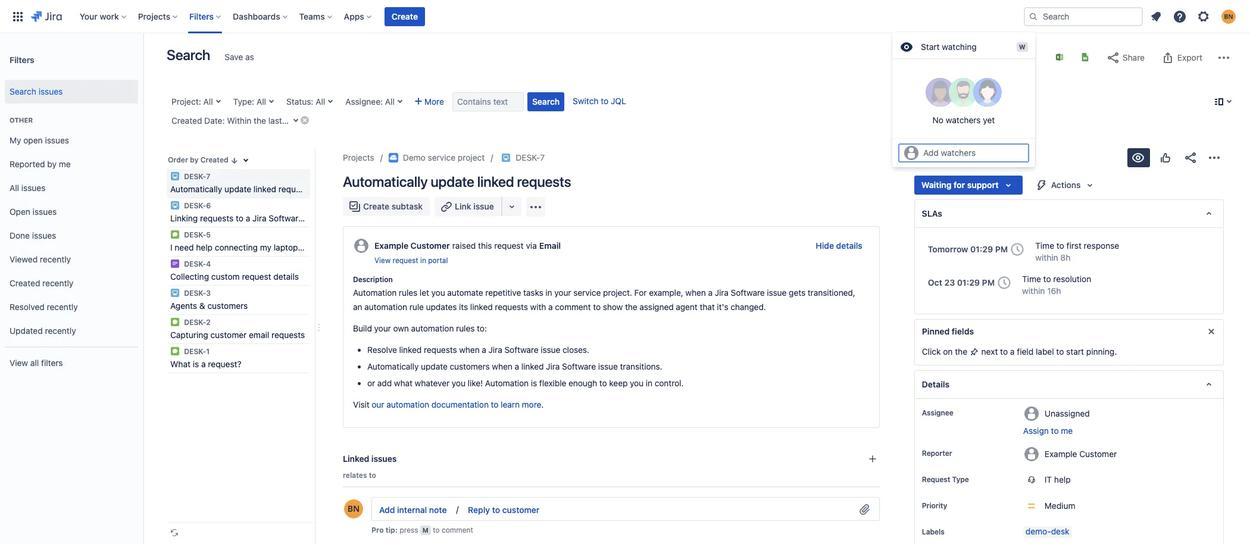Task type: describe. For each thing, give the bounding box(es) containing it.
jira inside automation rules let you automate repetitive tasks in your service project. for example, when a jira software issue gets transitioned, an automation rule updates its linked requests with a comment to show the assigned agent that it's changed.
[[715, 288, 729, 298]]

desk- for capturing customer email requests
[[184, 318, 206, 327]]

0 horizontal spatial 3
[[206, 289, 211, 298]]

example,
[[649, 288, 684, 298]]

recently for created recently
[[42, 278, 73, 288]]

1 horizontal spatial it help image
[[502, 153, 511, 163]]

recently for updated recently
[[45, 326, 76, 336]]

desk- for i need help connecting my laptop to the level 3 printer
[[184, 231, 206, 239]]

0 vertical spatial service
[[428, 152, 456, 163]]

created for created date: within the last 4 weeks, 2 days
[[172, 116, 202, 126]]

remove criteria image
[[300, 116, 310, 125]]

customers for update
[[450, 362, 490, 372]]

assign
[[1024, 426, 1049, 436]]

updated recently link
[[5, 319, 138, 343]]

open in microsoft excel image
[[1056, 52, 1065, 62]]

0 horizontal spatial it help image
[[170, 172, 180, 181]]

desk- for linking requests to a jira software issue
[[184, 201, 206, 210]]

need
[[175, 242, 194, 253]]

1 vertical spatial 6
[[384, 497, 389, 506]]

vote options: no one has voted for this issue yet. image
[[1159, 151, 1173, 165]]

our
[[372, 400, 385, 410]]

request inside view request in portal link
[[393, 256, 418, 265]]

create subtask button
[[343, 197, 430, 216]]

i
[[170, 242, 173, 253]]

5
[[206, 231, 211, 239]]

tip:
[[386, 526, 398, 535]]

demo-
[[1026, 527, 1052, 537]]

a up or add what whatever you like! automation is flexible enough to keep you in control.
[[515, 362, 519, 372]]

assigned
[[640, 302, 674, 312]]

0 vertical spatial 4
[[284, 116, 290, 126]]

recently for viewed recently
[[40, 254, 71, 264]]

desk- for collecting custom request details
[[184, 260, 206, 269]]

software up automatically update customers when a linked jira software issue transitions.
[[505, 345, 539, 355]]

actions image
[[1208, 151, 1222, 165]]

a right /
[[475, 495, 479, 505]]

like!
[[468, 378, 483, 388]]

when for resolve linked requests when a jira software issue closes.
[[459, 345, 480, 355]]

tomorrow 01:29 pm
[[929, 244, 1009, 254]]

actions button
[[1028, 176, 1105, 195]]

0 horizontal spatial automatically update linked requests
[[170, 184, 312, 194]]

filters button
[[186, 7, 226, 26]]

to left jql
[[601, 96, 609, 106]]

Search field
[[1025, 7, 1144, 26]]

when for automatically update customers when a linked jira software issue transitions.
[[492, 362, 513, 372]]

issues for search issues
[[39, 86, 63, 96]]

the left last
[[254, 116, 266, 126]]

0 horizontal spatial 7
[[206, 172, 211, 181]]

service request image
[[170, 230, 180, 239]]

status: all
[[287, 96, 325, 107]]

automatically down order by created
[[170, 184, 222, 194]]

update down small image
[[225, 184, 251, 194]]

project: all
[[172, 96, 213, 107]]

m
[[423, 527, 429, 534]]

medium
[[1045, 501, 1076, 511]]

our automation documentation to learn more link
[[372, 400, 542, 410]]

add for add watchers
[[924, 148, 939, 158]]

0 vertical spatial 7
[[540, 152, 545, 163]]

0 horizontal spatial your
[[374, 324, 391, 334]]

0 vertical spatial is
[[193, 359, 199, 369]]

other group
[[5, 104, 138, 347]]

create for create
[[392, 11, 418, 21]]

resolution
[[1054, 274, 1092, 284]]

to down linked issues
[[369, 471, 376, 480]]

created recently link
[[5, 272, 138, 295]]

desk- for what is a request?
[[184, 347, 206, 356]]

subtask
[[392, 201, 423, 211]]

jira inside linking requests to a jira software issue link
[[482, 495, 496, 505]]

a up that
[[709, 288, 713, 298]]

software right the reply
[[498, 495, 532, 505]]

hide
[[816, 241, 835, 251]]

all for status: all
[[316, 96, 325, 107]]

example for example customer
[[1045, 449, 1078, 459]]

0 vertical spatial pm
[[996, 244, 1009, 254]]

desk-2
[[182, 318, 211, 327]]

a down to:
[[482, 345, 487, 355]]

to right "next"
[[1001, 347, 1009, 357]]

pro
[[372, 526, 384, 535]]

software down closes.
[[562, 362, 596, 372]]

capturing customer email requests
[[170, 330, 305, 340]]

as
[[245, 52, 254, 62]]

issues for linked issues
[[372, 454, 397, 464]]

demo service project image
[[389, 153, 398, 163]]

reported
[[10, 159, 45, 169]]

to left start
[[1057, 347, 1065, 357]]

apps button
[[341, 7, 376, 26]]

0 vertical spatial request
[[495, 241, 524, 251]]

flexible
[[540, 378, 567, 388]]

email
[[249, 330, 269, 340]]

1 vertical spatial created
[[201, 155, 229, 164]]

priority
[[923, 502, 948, 511]]

automation rules let you automate repetitive tasks in your service project. for example, when a jira software issue gets transitioned, an automation rule updates its linked requests with a comment to show the assigned agent that it's changed.
[[353, 288, 858, 312]]

type
[[953, 475, 970, 484]]

0 horizontal spatial desk-6
[[182, 201, 211, 210]]

desk- right "issue type: it help" icon
[[362, 497, 384, 506]]

demo-desk
[[1026, 527, 1070, 537]]

1 vertical spatial automation
[[411, 324, 454, 334]]

your work
[[80, 11, 119, 21]]

no watchers yet
[[933, 115, 996, 125]]

switch
[[573, 96, 599, 106]]

visit our automation documentation to learn more .
[[353, 400, 544, 410]]

1 vertical spatial pm
[[983, 278, 995, 288]]

all issues link
[[5, 176, 138, 200]]

a right "with"
[[549, 302, 553, 312]]

to right laptop
[[300, 242, 308, 253]]

label
[[1036, 347, 1055, 357]]

automatically up add
[[368, 362, 419, 372]]

agent
[[676, 302, 698, 312]]

issue type: it help image
[[348, 496, 357, 506]]

reply
[[468, 505, 490, 515]]

to left learn
[[491, 400, 499, 410]]

printer
[[352, 242, 378, 253]]

clockicon image for oct 23 01:29 pm
[[995, 273, 1014, 292]]

linking requests to a jira software issue link
[[395, 489, 722, 513]]

0 horizontal spatial details
[[274, 272, 299, 282]]

updated recently
[[10, 326, 76, 336]]

changed.
[[731, 302, 766, 312]]

more
[[522, 400, 542, 410]]

requests up 5
[[200, 213, 234, 223]]

linked up 'link web pages and more' image in the left top of the page
[[478, 173, 514, 190]]

1 vertical spatial filters
[[10, 55, 34, 65]]

software up laptop
[[269, 213, 303, 223]]

demo service project
[[403, 152, 485, 163]]

desk- for agents & customers
[[184, 289, 206, 298]]

it help
[[1045, 475, 1071, 485]]

projects for the projects dropdown button
[[138, 11, 170, 21]]

documentation
[[432, 400, 489, 410]]

1 horizontal spatial automatically update linked requests
[[343, 173, 571, 190]]

service request image for capturing customer email requests
[[170, 317, 180, 327]]

control.
[[655, 378, 684, 388]]

switch to jql
[[573, 96, 627, 106]]

search issues group
[[5, 76, 138, 107]]

issue inside automation rules let you automate repetitive tasks in your service project. for example, when a jira software issue gets transitioned, an automation rule updates its linked requests with a comment to show the assigned agent that it's changed.
[[767, 288, 787, 298]]

settings image
[[1197, 9, 1212, 24]]

assign to me button
[[1024, 425, 1212, 437]]

requests up laptop
[[279, 184, 312, 194]]

time for time to resolution within 16h
[[1023, 274, 1042, 284]]

internal
[[397, 505, 427, 515]]

jira up automatically update customers when a linked jira software issue transitions.
[[489, 345, 503, 355]]

0 horizontal spatial comment
[[442, 526, 473, 535]]

created for created recently
[[10, 278, 40, 288]]

link an issue image
[[868, 455, 878, 464]]

1 vertical spatial linking
[[399, 495, 427, 505]]

2 horizontal spatial you
[[630, 378, 644, 388]]

desk- for automatically update linked requests
[[184, 172, 206, 181]]

all inside 'link'
[[10, 183, 19, 193]]

desk- inside desk-7 link
[[516, 152, 540, 163]]

8h
[[1061, 253, 1071, 263]]

help image
[[1173, 9, 1188, 24]]

relates to
[[343, 471, 376, 480]]

jira up the flexible
[[546, 362, 560, 372]]

1 horizontal spatial desk-7
[[516, 152, 545, 163]]

0 horizontal spatial 6
[[206, 201, 211, 210]]

with
[[531, 302, 546, 312]]

banner containing your work
[[0, 0, 1251, 33]]

add internal note
[[379, 505, 447, 515]]

watch options: you are not watching this issue, 0 people watching image
[[1132, 151, 1146, 165]]

create for create subtask
[[363, 201, 390, 211]]

by for reported
[[47, 159, 57, 169]]

export button
[[1156, 48, 1209, 67]]

issues for all issues
[[21, 183, 46, 193]]

to inside button
[[492, 505, 500, 515]]

create button
[[385, 7, 425, 26]]

desk-5
[[182, 231, 211, 239]]

to inside automation rules let you automate repetitive tasks in your service project. for example, when a jira software issue gets transitioned, an automation rule updates its linked requests with a comment to show the assigned agent that it's changed.
[[593, 302, 601, 312]]

pinning.
[[1087, 347, 1118, 357]]

email
[[540, 241, 561, 251]]

your profile and settings image
[[1222, 9, 1237, 24]]

your work button
[[76, 7, 131, 26]]

sidebar navigation image
[[130, 48, 156, 71]]

updated
[[10, 326, 43, 336]]

customer for example customer
[[1080, 449, 1118, 459]]

in inside automation rules let you automate repetitive tasks in your service project. for example, when a jira software issue gets transitioned, an automation rule updates its linked requests with a comment to show the assigned agent that it's changed.
[[546, 288, 553, 298]]

request?
[[208, 359, 242, 369]]

portal
[[428, 256, 448, 265]]

details element
[[915, 371, 1225, 399]]

for
[[635, 288, 647, 298]]

1 vertical spatial 4
[[206, 260, 211, 269]]

0 horizontal spatial 2
[[206, 318, 211, 327]]

0 vertical spatial help
[[196, 242, 213, 253]]

all for assignee: all
[[385, 96, 395, 107]]

your inside automation rules let you automate repetitive tasks in your service project. for example, when a jira software issue gets transitioned, an automation rule updates its linked requests with a comment to show the assigned agent that it's changed.
[[555, 288, 572, 298]]

0 horizontal spatial linking requests to a jira software issue
[[170, 213, 325, 223]]

automatically up create subtask button
[[343, 173, 428, 190]]

automation inside automation rules let you automate repetitive tasks in your service project. for example, when a jira software issue gets transitioned, an automation rule updates its linked requests with a comment to show the assigned agent that it's changed.
[[353, 288, 397, 298]]

rule
[[410, 302, 424, 312]]

requests inside automation rules let you automate repetitive tasks in your service project. for example, when a jira software issue gets transitioned, an automation rule updates its linked requests with a comment to show the assigned agent that it's changed.
[[495, 302, 528, 312]]

issue inside button
[[474, 201, 494, 211]]

linked down own
[[399, 345, 422, 355]]

type: all
[[233, 96, 266, 107]]

no
[[933, 115, 944, 125]]

link web pages and more image
[[505, 200, 519, 214]]

projects for projects link
[[343, 152, 375, 163]]

2 vertical spatial automation
[[387, 400, 430, 410]]

requests left the reply
[[429, 495, 463, 505]]

automation inside automation rules let you automate repetitive tasks in your service project. for example, when a jira software issue gets transitioned, an automation rule updates its linked requests with a comment to show the assigned agent that it's changed.
[[365, 302, 407, 312]]

desk-3
[[182, 289, 211, 298]]

the right on
[[956, 347, 968, 357]]

reporter pin to top. only you can see pinned fields. image
[[955, 449, 965, 459]]

start
[[1067, 347, 1085, 357]]

update up whatever
[[421, 362, 448, 372]]

view for view request in portal
[[375, 256, 391, 265]]

linked issues
[[343, 454, 397, 464]]

within inside time to first response within 8h
[[1036, 253, 1059, 263]]

relates
[[343, 471, 367, 480]]

0 vertical spatial 01:29
[[971, 244, 994, 254]]

1 horizontal spatial is
[[531, 378, 537, 388]]

search for search issues
[[10, 86, 36, 96]]

1 horizontal spatial rules
[[456, 324, 475, 334]]

yet
[[984, 115, 996, 125]]

or
[[368, 378, 375, 388]]

1 vertical spatial linking requests to a jira software issue
[[399, 495, 554, 505]]

all for project: all
[[203, 96, 213, 107]]

order by created
[[168, 155, 229, 164]]

a left field
[[1011, 347, 1015, 357]]

to inside time to resolution within 16h
[[1044, 274, 1052, 284]]

to left keep
[[600, 378, 607, 388]]

projects button
[[134, 7, 182, 26]]



Task type: vqa. For each thing, say whether or not it's contained in the screenshot.
issues's Previous
no



Task type: locate. For each thing, give the bounding box(es) containing it.
search button
[[528, 92, 565, 111]]

1 vertical spatial desk-7
[[182, 172, 211, 181]]

keep
[[610, 378, 628, 388]]

0 vertical spatial automation
[[365, 302, 407, 312]]

within inside time to resolution within 16h
[[1023, 286, 1046, 296]]

a down desk-1
[[201, 359, 206, 369]]

0 vertical spatial 2
[[321, 116, 326, 126]]

1 horizontal spatial 2
[[321, 116, 326, 126]]

other
[[10, 116, 33, 124]]

1 horizontal spatial linking requests to a jira software issue
[[399, 495, 554, 505]]

requests down build your own automation rules to:
[[424, 345, 457, 355]]

request type
[[923, 475, 970, 484]]

when up agent
[[686, 288, 706, 298]]

1 horizontal spatial your
[[555, 288, 572, 298]]

linked up or add what whatever you like! automation is flexible enough to keep you in control.
[[522, 362, 544, 372]]

created recently
[[10, 278, 73, 288]]

type:
[[233, 96, 254, 107]]

2 service request image from the top
[[170, 347, 180, 356]]

it help image for linking requests to a jira software issue
[[170, 201, 180, 210]]

reported by me link
[[5, 152, 138, 176]]

your right tasks
[[555, 288, 572, 298]]

2 down agents & customers
[[206, 318, 211, 327]]

7
[[540, 152, 545, 163], [206, 172, 211, 181]]

hide message image
[[1205, 325, 1219, 339]]

add internal note button
[[372, 501, 454, 520]]

watchers for add
[[941, 148, 976, 158]]

4 up the collecting
[[206, 260, 211, 269]]

slas
[[923, 208, 943, 219]]

0 horizontal spatial example
[[375, 241, 409, 251]]

1 vertical spatial customer
[[503, 505, 540, 515]]

0 vertical spatial time
[[1036, 241, 1055, 251]]

to right assign
[[1052, 426, 1059, 436]]

0 vertical spatial create
[[392, 11, 418, 21]]

1 it help image from the top
[[170, 201, 180, 210]]

open
[[23, 135, 43, 145]]

1 service request image from the top
[[170, 317, 180, 327]]

issues inside group
[[39, 86, 63, 96]]

1 horizontal spatial add
[[924, 148, 939, 158]]

me for reported by me
[[59, 159, 71, 169]]

jira
[[253, 213, 267, 223], [715, 288, 729, 298], [489, 345, 503, 355], [546, 362, 560, 372], [482, 495, 496, 505]]

collecting
[[170, 272, 209, 282]]

more button
[[410, 92, 449, 111]]

add
[[378, 378, 392, 388]]

demo
[[403, 152, 426, 163]]

desk- up the &
[[184, 289, 206, 298]]

it help image for agents & customers
[[170, 288, 180, 298]]

clockicon image for tomorrow 01:29 pm
[[1009, 240, 1028, 259]]

0 vertical spatial created
[[172, 116, 202, 126]]

add for add internal note
[[379, 505, 395, 515]]

me inside other group
[[59, 159, 71, 169]]

projects left demo service project image
[[343, 152, 375, 163]]

request down my
[[242, 272, 271, 282]]

to up within 16h button
[[1044, 274, 1052, 284]]

projects link
[[343, 151, 375, 165]]

0 horizontal spatial you
[[432, 288, 445, 298]]

transitioned,
[[808, 288, 856, 298]]

customer for example customer raised this request via email
[[411, 241, 450, 251]]

add attachment image
[[858, 503, 873, 517]]

search up the other
[[10, 86, 36, 96]]

recently down viewed recently link
[[42, 278, 73, 288]]

waiting for support
[[922, 180, 999, 190]]

0 vertical spatial example
[[375, 241, 409, 251]]

0 vertical spatial 6
[[206, 201, 211, 210]]

within left 16h
[[1023, 286, 1046, 296]]

details inside 'hide details' button
[[837, 241, 863, 251]]

desk- up the capturing
[[184, 318, 206, 327]]

jira up my
[[253, 213, 267, 223]]

automatically update linked requests up "link"
[[343, 173, 571, 190]]

search down filters dropdown button on the top left of page
[[167, 46, 210, 63]]

jira right /
[[482, 495, 496, 505]]

view for view all filters
[[10, 358, 28, 368]]

show
[[603, 302, 623, 312]]

service request image down agents
[[170, 317, 180, 327]]

created down viewed
[[10, 278, 40, 288]]

oct
[[929, 278, 943, 288]]

description
[[353, 275, 393, 284]]

is left the flexible
[[531, 378, 537, 388]]

1 vertical spatial 7
[[206, 172, 211, 181]]

within left 8h at right top
[[1036, 253, 1059, 263]]

customers right the &
[[208, 301, 248, 311]]

1 horizontal spatial filters
[[190, 11, 214, 21]]

example for example customer raised this request via email
[[375, 241, 409, 251]]

waiting for support button
[[915, 176, 1023, 195]]

teams
[[299, 11, 325, 21]]

1 vertical spatial help
[[1055, 475, 1071, 485]]

time up within 16h button
[[1023, 274, 1042, 284]]

1 horizontal spatial me
[[1062, 426, 1074, 436]]

profile image of ben nelson image
[[344, 500, 363, 519]]

view
[[375, 256, 391, 265], [10, 358, 28, 368]]

when inside automation rules let you automate repetitive tasks in your service project. for example, when a jira software issue gets transitioned, an automation rule updates its linked requests with a comment to show the assigned agent that it's changed.
[[686, 288, 706, 298]]

1 vertical spatial your
[[374, 324, 391, 334]]

0 horizontal spatial me
[[59, 159, 71, 169]]

help
[[196, 242, 213, 253], [1055, 475, 1071, 485]]

transitions.
[[620, 362, 663, 372]]

1 vertical spatial when
[[459, 345, 480, 355]]

add up waiting
[[924, 148, 939, 158]]

6 up 5
[[206, 201, 211, 210]]

when down to:
[[459, 345, 480, 355]]

share image
[[1184, 151, 1198, 165]]

response
[[1085, 241, 1120, 251]]

1 vertical spatial desk-6
[[362, 497, 389, 506]]

create inside button
[[363, 201, 390, 211]]

all for type: all
[[257, 96, 266, 107]]

1 horizontal spatial customers
[[450, 362, 490, 372]]

1 vertical spatial details
[[274, 272, 299, 282]]

by inside reported by me link
[[47, 159, 57, 169]]

watching
[[943, 41, 977, 52]]

start
[[921, 41, 940, 52]]

me for assign to me
[[1062, 426, 1074, 436]]

Search issues using keywords text field
[[453, 92, 524, 111]]

customer up request?
[[211, 330, 247, 340]]

banner
[[0, 0, 1251, 33]]

service request image for what is a request?
[[170, 347, 180, 356]]

2 vertical spatial in
[[646, 378, 653, 388]]

desk-7 down order by created
[[182, 172, 211, 181]]

add inside button
[[379, 505, 395, 515]]

w
[[1020, 43, 1026, 50]]

click on the
[[923, 347, 970, 357]]

you inside automation rules let you automate repetitive tasks in your service project. for example, when a jira software issue gets transitioned, an automation rule updates its linked requests with a comment to show the assigned agent that it's changed.
[[432, 288, 445, 298]]

you right let
[[432, 288, 445, 298]]

0 vertical spatial add
[[924, 148, 939, 158]]

viewed recently
[[10, 254, 71, 264]]

1 vertical spatial me
[[1062, 426, 1074, 436]]

1 vertical spatial 2
[[206, 318, 211, 327]]

pm
[[996, 244, 1009, 254], [983, 278, 995, 288]]

automation down the what at the bottom left of the page
[[387, 400, 430, 410]]

0 vertical spatial rules
[[399, 288, 418, 298]]

labels pin to top. only you can see pinned fields. image
[[948, 528, 957, 537]]

time to first response within 8h
[[1036, 241, 1120, 263]]

to inside time to first response within 8h
[[1057, 241, 1065, 251]]

hide details
[[816, 241, 863, 251]]

desk- up the collecting
[[184, 260, 206, 269]]

1 horizontal spatial 3
[[345, 242, 350, 253]]

0 vertical spatial customers
[[208, 301, 248, 311]]

to inside button
[[1052, 426, 1059, 436]]

issues for done issues
[[32, 230, 56, 240]]

search image
[[1029, 12, 1039, 21]]

recently down resolved recently link
[[45, 326, 76, 336]]

1 horizontal spatial search
[[167, 46, 210, 63]]

all up date:
[[203, 96, 213, 107]]

tasks
[[524, 288, 544, 298]]

it help image
[[170, 201, 180, 210], [170, 288, 180, 298]]

update down demo service project
[[431, 173, 475, 190]]

to up connecting
[[236, 213, 244, 223]]

automation down description
[[353, 288, 397, 298]]

2 vertical spatial created
[[10, 278, 40, 288]]

service request image
[[170, 317, 180, 327], [170, 347, 180, 356]]

software inside automation rules let you automate repetitive tasks in your service project. for example, when a jira software issue gets transitioned, an automation rule updates its linked requests with a comment to show the assigned agent that it's changed.
[[731, 288, 765, 298]]

clockicon image
[[1009, 240, 1028, 259], [995, 273, 1014, 292]]

priority: medium image
[[727, 495, 739, 507]]

press
[[400, 526, 418, 535]]

start watching
[[921, 41, 977, 52]]

4 right last
[[284, 116, 290, 126]]

add watchers
[[924, 148, 976, 158]]

a up connecting
[[246, 213, 250, 223]]

pro tip: press m to comment
[[372, 526, 473, 535]]

updates
[[426, 302, 457, 312]]

time inside time to resolution within 16h
[[1023, 274, 1042, 284]]

automation up own
[[365, 302, 407, 312]]

search inside group
[[10, 86, 36, 96]]

i need help connecting my laptop to the level 3 printer
[[170, 242, 378, 253]]

add app image
[[529, 200, 543, 214]]

1 horizontal spatial comment
[[555, 302, 591, 312]]

software up changed.
[[731, 288, 765, 298]]

0 vertical spatial automation
[[353, 288, 397, 298]]

service inside automation rules let you automate repetitive tasks in your service project. for example, when a jira software issue gets transitioned, an automation rule updates its linked requests with a comment to show the assigned agent that it's changed.
[[574, 288, 601, 298]]

me
[[59, 159, 71, 169], [1062, 426, 1074, 436]]

next
[[982, 347, 999, 357]]

create inside button
[[392, 11, 418, 21]]

status:
[[287, 96, 314, 107]]

details down laptop
[[274, 272, 299, 282]]

primary element
[[7, 0, 1025, 33]]

0 vertical spatial linking
[[170, 213, 198, 223]]

it help image
[[502, 153, 511, 163], [170, 172, 180, 181]]

0 vertical spatial linking requests to a jira software issue
[[170, 213, 325, 223]]

the left "level"
[[310, 242, 323, 253]]

details right the hide
[[837, 241, 863, 251]]

desk-6 link
[[362, 497, 389, 506]]

1 horizontal spatial you
[[452, 378, 466, 388]]

0 horizontal spatial desk-7
[[182, 172, 211, 181]]

copy link to issue image
[[543, 152, 552, 162]]

assignee
[[923, 409, 954, 418]]

by
[[190, 155, 199, 164], [47, 159, 57, 169]]

filters up search issues
[[10, 55, 34, 65]]

1 vertical spatial 01:29
[[958, 278, 980, 288]]

2
[[321, 116, 326, 126], [206, 318, 211, 327]]

0 horizontal spatial filters
[[10, 55, 34, 65]]

pm right 23
[[983, 278, 995, 288]]

2 vertical spatial when
[[492, 362, 513, 372]]

1 vertical spatial it help image
[[170, 172, 180, 181]]

projects inside dropdown button
[[138, 11, 170, 21]]

filters inside dropdown button
[[190, 11, 214, 21]]

0 vertical spatial in
[[421, 256, 426, 265]]

requests right email
[[272, 330, 305, 340]]

1 horizontal spatial desk-6
[[362, 497, 389, 506]]

created inside other group
[[10, 278, 40, 288]]

linked up my
[[254, 184, 276, 194]]

for
[[954, 180, 966, 190]]

build
[[353, 324, 372, 334]]

1 vertical spatial 3
[[206, 289, 211, 298]]

0 horizontal spatial view
[[10, 358, 28, 368]]

0 vertical spatial customer
[[211, 330, 247, 340]]

watchers for no
[[946, 115, 981, 125]]

1 vertical spatial add
[[379, 505, 395, 515]]

assignee: all
[[346, 96, 395, 107]]

1 horizontal spatial request
[[393, 256, 418, 265]]

unassigned
[[1045, 408, 1091, 418]]

customers for &
[[208, 301, 248, 311]]

in down transitions.
[[646, 378, 653, 388]]

me down my open issues link
[[59, 159, 71, 169]]

0 vertical spatial 3
[[345, 242, 350, 253]]

comment right "with"
[[555, 302, 591, 312]]

time inside time to first response within 8h
[[1036, 241, 1055, 251]]

customer down assign to me button
[[1080, 449, 1118, 459]]

customer right the reply
[[503, 505, 540, 515]]

1 vertical spatial clockicon image
[[995, 273, 1014, 292]]

linking left note
[[399, 495, 427, 505]]

the inside automation rules let you automate repetitive tasks in your service project. for example, when a jira software issue gets transitioned, an automation rule updates its linked requests with a comment to show the assigned agent that it's changed.
[[625, 302, 638, 312]]

3 up agents & customers
[[206, 289, 211, 298]]

to:
[[477, 324, 487, 334]]

desk-7
[[516, 152, 545, 163], [182, 172, 211, 181]]

1 horizontal spatial details
[[837, 241, 863, 251]]

automate
[[448, 288, 483, 298]]

assign to me
[[1024, 426, 1074, 436]]

to right /
[[465, 495, 473, 505]]

customers up like!
[[450, 362, 490, 372]]

request left portal
[[393, 256, 418, 265]]

service request with approvals image
[[170, 259, 180, 269]]

service request image up what
[[170, 347, 180, 356]]

search inside button
[[533, 96, 560, 107]]

let
[[420, 288, 429, 298]]

example customer
[[1045, 449, 1118, 459]]

to left show
[[593, 302, 601, 312]]

assignee:
[[346, 96, 383, 107]]

1 vertical spatial in
[[546, 288, 553, 298]]

2 it help image from the top
[[170, 288, 180, 298]]

1 horizontal spatial 6
[[384, 497, 389, 506]]

created date: within the last 4 weeks, 2 days
[[172, 116, 346, 126]]

watchers right no
[[946, 115, 981, 125]]

projects
[[138, 11, 170, 21], [343, 152, 375, 163]]

rules inside automation rules let you automate repetitive tasks in your service project. for example, when a jira software issue gets transitioned, an automation rule updates its linked requests with a comment to show the assigned agent that it's changed.
[[399, 288, 418, 298]]

1 vertical spatial time
[[1023, 274, 1042, 284]]

jira image
[[31, 9, 62, 24], [31, 9, 62, 24]]

0 horizontal spatial request
[[242, 272, 271, 282]]

0 vertical spatial comment
[[555, 302, 591, 312]]

by inside order by created link
[[190, 155, 199, 164]]

linked
[[343, 454, 369, 464]]

0 vertical spatial it help image
[[170, 201, 180, 210]]

all right assignee:
[[385, 96, 395, 107]]

to
[[601, 96, 609, 106], [236, 213, 244, 223], [1057, 241, 1065, 251], [300, 242, 308, 253], [1044, 274, 1052, 284], [593, 302, 601, 312], [1001, 347, 1009, 357], [1057, 347, 1065, 357], [600, 378, 607, 388], [491, 400, 499, 410], [1052, 426, 1059, 436], [369, 471, 376, 480], [465, 495, 473, 505], [492, 505, 500, 515], [433, 526, 440, 535]]

0 horizontal spatial linking
[[170, 213, 198, 223]]

save as button
[[219, 48, 260, 67]]

all right status:
[[316, 96, 325, 107]]

automatically update linked requests down small image
[[170, 184, 312, 194]]

me inside button
[[1062, 426, 1074, 436]]

requests down copy link to issue image
[[517, 173, 571, 190]]

what
[[170, 359, 191, 369]]

add
[[924, 148, 939, 158], [379, 505, 395, 515]]

your left own
[[374, 324, 391, 334]]

1 horizontal spatial projects
[[343, 152, 375, 163]]

link issue
[[455, 201, 494, 211]]

0 vertical spatial service request image
[[170, 317, 180, 327]]

0 horizontal spatial customer
[[211, 330, 247, 340]]

days
[[328, 116, 346, 126]]

desk-6 up desk-5 in the top left of the page
[[182, 201, 211, 210]]

create subtask
[[363, 201, 423, 211]]

the down for
[[625, 302, 638, 312]]

comment inside automation rules let you automate repetitive tasks in your service project. for example, when a jira software issue gets transitioned, an automation rule updates its linked requests with a comment to show the assigned agent that it's changed.
[[555, 302, 591, 312]]

what
[[394, 378, 413, 388]]

desk-7 up add app image
[[516, 152, 545, 163]]

automation down automatically update customers when a linked jira software issue transitions.
[[485, 378, 529, 388]]

first
[[1067, 241, 1082, 251]]

add up tip:
[[379, 505, 395, 515]]

recently for resolved recently
[[47, 302, 78, 312]]

appswitcher icon image
[[11, 9, 25, 24]]

search left switch
[[533, 96, 560, 107]]

slas element
[[915, 200, 1225, 228]]

rules left let
[[399, 288, 418, 298]]

0 horizontal spatial by
[[47, 159, 57, 169]]

to right m
[[433, 526, 440, 535]]

1 vertical spatial customers
[[450, 362, 490, 372]]

time for time to first response within 8h
[[1036, 241, 1055, 251]]

service right demo
[[428, 152, 456, 163]]

customer inside button
[[503, 505, 540, 515]]

recently down created recently link
[[47, 302, 78, 312]]

when down resolve linked requests when a jira software issue closes.
[[492, 362, 513, 372]]

0 vertical spatial your
[[555, 288, 572, 298]]

01:29 right 'tomorrow' at right top
[[971, 244, 994, 254]]

resolve linked requests when a jira software issue closes.
[[368, 345, 590, 355]]

dashboards
[[233, 11, 280, 21]]

2 horizontal spatial request
[[495, 241, 524, 251]]

2 vertical spatial request
[[242, 272, 271, 282]]

1 horizontal spatial help
[[1055, 475, 1071, 485]]

1 vertical spatial search
[[10, 86, 36, 96]]

0 horizontal spatial when
[[459, 345, 480, 355]]

created down project:
[[172, 116, 202, 126]]

click
[[923, 347, 941, 357]]

desk- up what is a request?
[[184, 347, 206, 356]]

0 vertical spatial clockicon image
[[1009, 240, 1028, 259]]

by right 'order'
[[190, 155, 199, 164]]

by for order
[[190, 155, 199, 164]]

2 horizontal spatial in
[[646, 378, 653, 388]]

resolved recently
[[10, 302, 78, 312]]

0 vertical spatial search
[[167, 46, 210, 63]]

search for search button
[[533, 96, 560, 107]]

desk- up desk-5 in the top left of the page
[[184, 201, 206, 210]]

issues inside 'link'
[[21, 183, 46, 193]]

1 vertical spatial rules
[[456, 324, 475, 334]]

issues for open issues
[[33, 206, 57, 217]]

learn
[[501, 400, 520, 410]]

demo-desk link
[[1024, 527, 1073, 539]]

linked inside automation rules let you automate repetitive tasks in your service project. for example, when a jira software issue gets transitioned, an automation rule updates its linked requests with a comment to show the assigned agent that it's changed.
[[471, 302, 493, 312]]

by right reported
[[47, 159, 57, 169]]

1 horizontal spatial when
[[492, 362, 513, 372]]

0 horizontal spatial help
[[196, 242, 213, 253]]

0 horizontal spatial is
[[193, 359, 199, 369]]

you down transitions.
[[630, 378, 644, 388]]

clockicon image left within 8h button
[[1009, 240, 1028, 259]]

agents
[[170, 301, 197, 311]]

small image
[[230, 156, 239, 166]]

notifications image
[[1150, 9, 1164, 24]]

an
[[353, 302, 362, 312]]

me down unassigned
[[1062, 426, 1074, 436]]

1 vertical spatial automation
[[485, 378, 529, 388]]

linking
[[170, 213, 198, 223], [399, 495, 427, 505]]

1 vertical spatial is
[[531, 378, 537, 388]]

1 horizontal spatial service
[[574, 288, 601, 298]]

0 horizontal spatial customers
[[208, 301, 248, 311]]

1 horizontal spatial customer
[[1080, 449, 1118, 459]]

projects right work
[[138, 11, 170, 21]]

1 horizontal spatial linking
[[399, 495, 427, 505]]

oct 23 01:29 pm
[[929, 278, 995, 288]]

desk- up need
[[184, 231, 206, 239]]

open issues link
[[5, 200, 138, 224]]

open in google sheets image
[[1081, 52, 1091, 62]]

you
[[432, 288, 445, 298], [452, 378, 466, 388], [630, 378, 644, 388]]

1 horizontal spatial view
[[375, 256, 391, 265]]

watchers
[[946, 115, 981, 125], [941, 148, 976, 158]]

desk-6 right "issue type: it help" icon
[[362, 497, 389, 506]]

0 horizontal spatial projects
[[138, 11, 170, 21]]



